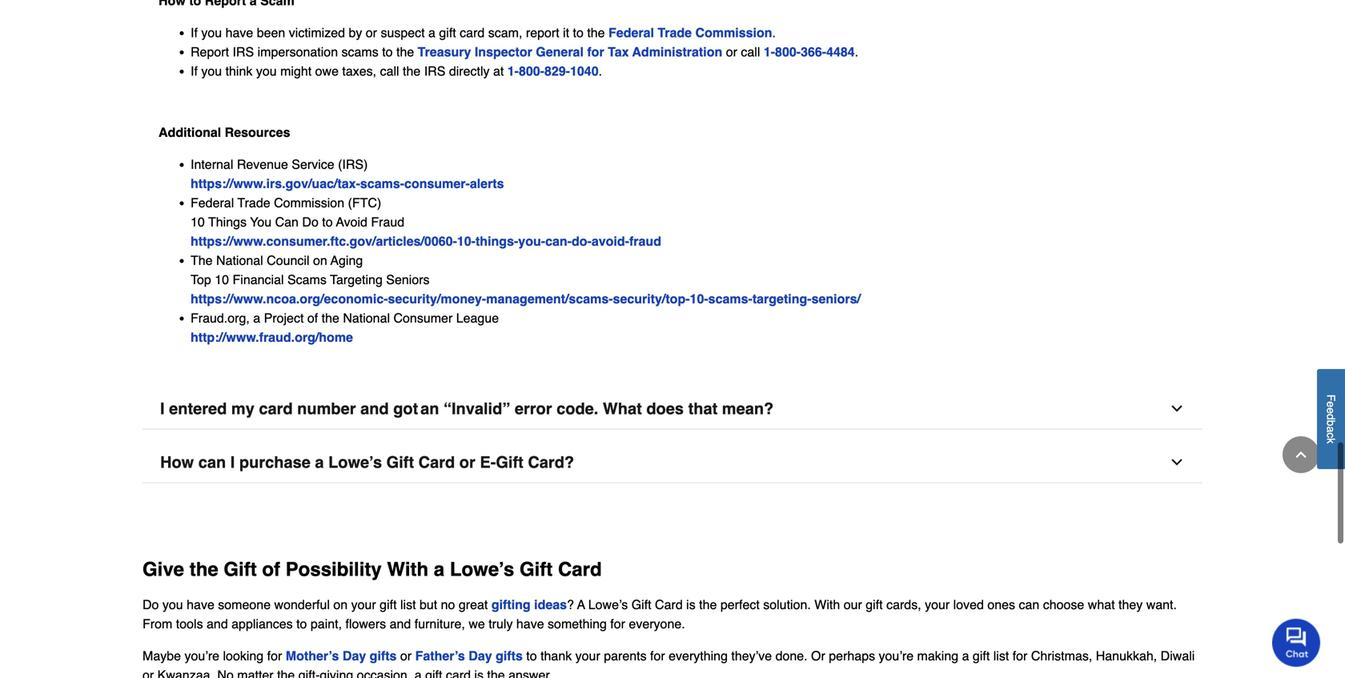 Task type: locate. For each thing, give the bounding box(es) containing it.
lowe's inside 'button'
[[328, 453, 382, 472]]

1 horizontal spatial with
[[814, 597, 840, 612]]

trade inside internal revenue service (irs) https://www.irs.gov/uac/tax-scams-consumer-alerts federal trade commission (ftc) 10 things you can do to avoid fraud https://www.consumer.ftc.gov/articles/0060-10-things-you-can-do-avoid-fraud the national council on aging top 10 financial scams targeting seniors https://www.ncoa.org/economic-security/money-management/scams-security/top-10-scams-targeting-seniors/ fraud.org, a project of the national consumer league http://www.fraud.org/home
[[237, 195, 270, 210]]

gifts up occasion,
[[370, 649, 397, 663]]

maybe you're looking for mother's day gifts or father's day gifts
[[143, 649, 523, 663]]

purchase
[[239, 453, 311, 472]]

0 horizontal spatial commission
[[274, 195, 344, 210]]

0 horizontal spatial can
[[198, 453, 226, 472]]

1 horizontal spatial commission
[[695, 25, 772, 40]]

federal up tax
[[609, 25, 654, 40]]

2 vertical spatial card
[[446, 668, 471, 678]]

or up occasion,
[[400, 649, 412, 663]]

0 vertical spatial federal
[[609, 25, 654, 40]]

1 horizontal spatial irs
[[424, 64, 445, 78]]

1 vertical spatial card
[[558, 559, 602, 581]]

christmas,
[[1031, 649, 1092, 663]]

father's
[[415, 649, 465, 663]]

0 horizontal spatial on
[[313, 253, 327, 268]]

if down report
[[191, 64, 198, 78]]

2 horizontal spatial lowe's
[[588, 597, 628, 612]]

internal
[[191, 157, 233, 172]]

10 left things
[[191, 215, 205, 229]]

national down the 'targeting'
[[343, 311, 390, 326]]

1 horizontal spatial 10-
[[690, 292, 708, 306]]

1 horizontal spatial gifts
[[496, 649, 523, 663]]

matter
[[237, 668, 274, 678]]

1 vertical spatial trade
[[237, 195, 270, 210]]

1 horizontal spatial national
[[343, 311, 390, 326]]

the right it on the left
[[587, 25, 605, 40]]

1 horizontal spatial have
[[225, 25, 253, 40]]

suspect
[[381, 25, 425, 40]]

can-
[[545, 234, 572, 249]]

of inside internal revenue service (irs) https://www.irs.gov/uac/tax-scams-consumer-alerts federal trade commission (ftc) 10 things you can do to avoid fraud https://www.consumer.ftc.gov/articles/0060-10-things-you-can-do-avoid-fraud the national council on aging top 10 financial scams targeting seniors https://www.ncoa.org/economic-security/money-management/scams-security/top-10-scams-targeting-seniors/ fraud.org, a project of the national consumer league http://www.fraud.org/home
[[307, 311, 318, 326]]

have for someone
[[187, 597, 214, 612]]

chat invite button image
[[1272, 618, 1321, 667]]

treasury
[[418, 44, 471, 59]]

to inside ? a lowe's gift card is the perfect solution. with our gift cards, your loved ones can choose what they want. from tools and appliances to paint, flowers and furniture, we truly have something for everyone.
[[296, 617, 307, 631]]

1 vertical spatial of
[[262, 559, 280, 581]]

0 vertical spatial commission
[[695, 25, 772, 40]]

card up everyone.
[[655, 597, 683, 612]]

with left our
[[814, 597, 840, 612]]

0 vertical spatial have
[[225, 25, 253, 40]]

ideas
[[534, 597, 567, 612]]

https://www.irs.gov/uac/tax-
[[191, 176, 360, 191]]

taxes,
[[342, 64, 376, 78]]

have up tools
[[187, 597, 214, 612]]

0 horizontal spatial lowe's
[[328, 453, 382, 472]]

something
[[548, 617, 607, 631]]

commission up administration
[[695, 25, 772, 40]]

card left e-
[[418, 453, 455, 472]]

scams- right "security/top-"
[[708, 292, 752, 306]]

for up the parents
[[610, 617, 625, 631]]

0 vertical spatial with
[[387, 559, 428, 581]]

0 vertical spatial 800-
[[775, 44, 801, 59]]

0 vertical spatial scams-
[[360, 176, 404, 191]]

to up https://www.consumer.ftc.gov/articles/0060-
[[322, 215, 333, 229]]

call left 1-800-366-4484 link
[[741, 44, 760, 59]]

you're up kwanzaa.
[[185, 649, 219, 663]]

call right taxes,
[[380, 64, 399, 78]]

have inside the if you have been victimized by or suspect a gift card scam, report it to the federal trade commission . report irs impersonation scams to the treasury inspector general for tax administration or call 1-800-366-4484 . if you think you might owe taxes, call the irs directly at 1-800-829-1040 .
[[225, 25, 253, 40]]

trade up you
[[237, 195, 270, 210]]

commission up can
[[274, 195, 344, 210]]

to down wonderful
[[296, 617, 307, 631]]

a up "k" in the right bottom of the page
[[1325, 426, 1338, 433]]

is down father's day gifts "link"
[[474, 668, 484, 678]]

chevron down image
[[1169, 401, 1185, 417], [1169, 454, 1185, 470]]

have left been on the left
[[225, 25, 253, 40]]

10 right top
[[215, 272, 229, 287]]

do inside internal revenue service (irs) https://www.irs.gov/uac/tax-scams-consumer-alerts federal trade commission (ftc) 10 things you can do to avoid fraud https://www.consumer.ftc.gov/articles/0060-10-things-you-can-do-avoid-fraud the national council on aging top 10 financial scams targeting seniors https://www.ncoa.org/economic-security/money-management/scams-security/top-10-scams-targeting-seniors/ fraud.org, a project of the national consumer league http://www.fraud.org/home
[[302, 215, 319, 229]]

0 vertical spatial card
[[460, 25, 485, 40]]

1 horizontal spatial trade
[[658, 25, 692, 40]]

http://www.fraud.org/home
[[191, 330, 353, 345]]

1 horizontal spatial your
[[575, 649, 600, 663]]

from
[[143, 617, 172, 631]]

gift
[[386, 453, 414, 472], [496, 453, 523, 472], [224, 559, 257, 581], [520, 559, 553, 581], [631, 597, 651, 612]]

1-
[[764, 44, 775, 59], [507, 64, 519, 78]]

1 horizontal spatial on
[[333, 597, 348, 612]]

on up paint,
[[333, 597, 348, 612]]

for
[[587, 44, 604, 59], [610, 617, 625, 631], [267, 649, 282, 663], [650, 649, 665, 663], [1013, 649, 1028, 663]]

2 vertical spatial card
[[655, 597, 683, 612]]

or
[[366, 25, 377, 40], [726, 44, 737, 59], [459, 453, 475, 472], [400, 649, 412, 663], [143, 668, 154, 678]]

10
[[191, 215, 205, 229], [215, 272, 229, 287]]

0 vertical spatial i
[[160, 400, 165, 418]]

a up the no
[[434, 559, 444, 581]]

is left perfect
[[686, 597, 696, 612]]

a right the purchase
[[315, 453, 324, 472]]

and right tools
[[207, 617, 228, 631]]

give
[[143, 559, 184, 581]]

1 horizontal spatial federal
[[609, 25, 654, 40]]

1 horizontal spatial 1-
[[764, 44, 775, 59]]

0 horizontal spatial is
[[474, 668, 484, 678]]

2 if from the top
[[191, 64, 198, 78]]

gift inside the if you have been victimized by or suspect a gift card scam, report it to the federal trade commission . report irs impersonation scams to the treasury inspector general for tax administration or call 1-800-366-4484 . if you think you might owe taxes, call the irs directly at 1-800-829-1040 .
[[439, 25, 456, 40]]

maybe
[[143, 649, 181, 663]]

e up d
[[1325, 401, 1338, 408]]

gift down got an
[[386, 453, 414, 472]]

to inside "to thank your parents for everything they've done. or perhaps you're making a gift list for christmas, hanukkah, diwali or kwanzaa. no matter the gift-giving occasion, a gift card is the answer."
[[526, 649, 537, 663]]

on down https://www.consumer.ftc.gov/articles/0060-
[[313, 253, 327, 268]]

or right by
[[366, 25, 377, 40]]

what
[[603, 400, 642, 418]]

a down father's
[[415, 668, 422, 678]]

2 horizontal spatial your
[[925, 597, 950, 612]]

consumer
[[393, 311, 453, 326]]

1 horizontal spatial list
[[993, 649, 1009, 663]]

of right project
[[307, 311, 318, 326]]

1 vertical spatial card
[[259, 400, 293, 418]]

scroll to top element
[[1283, 436, 1319, 473]]

1 if from the top
[[191, 25, 198, 40]]

800- left 4484
[[775, 44, 801, 59]]

national up financial at left top
[[216, 253, 263, 268]]

kwanzaa.
[[157, 668, 214, 678]]

0 horizontal spatial of
[[262, 559, 280, 581]]

i left the entered
[[160, 400, 165, 418]]

scams-
[[360, 176, 404, 191], [708, 292, 752, 306]]

gifting ideas link
[[491, 597, 567, 612]]

2 vertical spatial .
[[599, 64, 602, 78]]

gift left card?
[[496, 453, 523, 472]]

and
[[360, 400, 389, 418], [207, 617, 228, 631], [390, 617, 411, 631]]

366-
[[801, 44, 826, 59]]

2 horizontal spatial have
[[516, 617, 544, 631]]

0 horizontal spatial irs
[[233, 44, 254, 59]]

done.
[[775, 649, 808, 663]]

a inside 'button'
[[315, 453, 324, 472]]

a up treasury
[[428, 25, 436, 40]]

list down ones
[[993, 649, 1009, 663]]

entered
[[169, 400, 227, 418]]

a up http://www.fraud.org/home
[[253, 311, 260, 326]]

your up 'flowers'
[[351, 597, 376, 612]]

you're
[[185, 649, 219, 663], [879, 649, 914, 663]]

the down treasury
[[403, 64, 421, 78]]

0 horizontal spatial .
[[599, 64, 602, 78]]

1 vertical spatial scams-
[[708, 292, 752, 306]]

looking
[[223, 649, 264, 663]]

0 vertical spatial 10-
[[457, 234, 476, 249]]

1 vertical spatial call
[[380, 64, 399, 78]]

2 gifts from the left
[[496, 649, 523, 663]]

2 vertical spatial lowe's
[[588, 597, 628, 612]]

to right it on the left
[[573, 25, 584, 40]]

0 vertical spatial is
[[686, 597, 696, 612]]

your inside "to thank your parents for everything they've done. or perhaps you're making a gift list for christmas, hanukkah, diwali or kwanzaa. no matter the gift-giving occasion, a gift card is the answer."
[[575, 649, 600, 663]]

if
[[191, 25, 198, 40], [191, 64, 198, 78]]

with
[[387, 559, 428, 581], [814, 597, 840, 612]]

1 vertical spatial .
[[855, 44, 858, 59]]

day
[[343, 649, 366, 663], [469, 649, 492, 663]]

gifts up answer.
[[496, 649, 523, 663]]

card left scam,
[[460, 25, 485, 40]]

can right ones
[[1019, 597, 1039, 612]]

1 horizontal spatial scams-
[[708, 292, 752, 306]]

have inside ? a lowe's gift card is the perfect solution. with our gift cards, your loved ones can choose what they want. from tools and appliances to paint, flowers and furniture, we truly have something for everyone.
[[516, 617, 544, 631]]

0 horizontal spatial 10-
[[457, 234, 476, 249]]

1 horizontal spatial 800-
[[775, 44, 801, 59]]

0 horizontal spatial with
[[387, 559, 428, 581]]

card inside ? a lowe's gift card is the perfect solution. with our gift cards, your loved ones can choose what they want. from tools and appliances to paint, flowers and furniture, we truly have something for everyone.
[[655, 597, 683, 612]]

do up https://www.consumer.ftc.gov/articles/0060-
[[302, 215, 319, 229]]

treasury inspector general for tax administration link
[[418, 44, 722, 59]]

that
[[688, 400, 718, 418]]

gift up gifting ideas link
[[520, 559, 553, 581]]

inspector
[[475, 44, 532, 59]]

? a lowe's gift card is the perfect solution. with our gift cards, your loved ones can choose what they want. from tools and appliances to paint, flowers and furniture, we truly have something for everyone.
[[143, 597, 1177, 631]]

call
[[741, 44, 760, 59], [380, 64, 399, 78]]

0 horizontal spatial trade
[[237, 195, 270, 210]]

1 vertical spatial do
[[143, 597, 159, 612]]

day down 'we'
[[469, 649, 492, 663]]

federal up things
[[191, 195, 234, 210]]

0 vertical spatial can
[[198, 453, 226, 472]]

800- right at
[[519, 64, 544, 78]]

of up someone at the left bottom of the page
[[262, 559, 280, 581]]

2 e from the top
[[1325, 408, 1338, 414]]

0 horizontal spatial i
[[160, 400, 165, 418]]

gift up treasury
[[439, 25, 456, 40]]

top
[[191, 272, 211, 287]]

can right the how
[[198, 453, 226, 472]]

have
[[225, 25, 253, 40], [187, 597, 214, 612], [516, 617, 544, 631]]

ones
[[987, 597, 1015, 612]]

list inside "to thank your parents for everything they've done. or perhaps you're making a gift list for christmas, hanukkah, diwali or kwanzaa. no matter the gift-giving occasion, a gift card is the answer."
[[993, 649, 1009, 663]]

is
[[686, 597, 696, 612], [474, 668, 484, 678]]

think
[[225, 64, 253, 78]]

can inside 'button'
[[198, 453, 226, 472]]

0 horizontal spatial you're
[[185, 649, 219, 663]]

irs up the think
[[233, 44, 254, 59]]

"invalid"
[[444, 400, 510, 418]]

commission inside the if you have been victimized by or suspect a gift card scam, report it to the federal trade commission . report irs impersonation scams to the treasury inspector general for tax administration or call 1-800-366-4484 . if you think you might owe taxes, call the irs directly at 1-800-829-1040 .
[[695, 25, 772, 40]]

targeting
[[330, 272, 383, 287]]

gift up 'flowers'
[[380, 597, 397, 612]]

lowe's down number
[[328, 453, 382, 472]]

avoid
[[336, 215, 367, 229]]

for up matter
[[267, 649, 282, 663]]

gift
[[439, 25, 456, 40], [380, 597, 397, 612], [866, 597, 883, 612], [973, 649, 990, 663], [425, 668, 442, 678]]

federal trade commission link
[[609, 25, 772, 40]]

your right thank
[[575, 649, 600, 663]]

chevron down image inside how can i purchase a lowe's gift card or e-gift card? 'button'
[[1169, 454, 1185, 470]]

card down father's day gifts "link"
[[446, 668, 471, 678]]

. right 366-
[[855, 44, 858, 59]]

lowe's right 'a'
[[588, 597, 628, 612]]

1 horizontal spatial day
[[469, 649, 492, 663]]

0 vertical spatial irs
[[233, 44, 254, 59]]

0 vertical spatial trade
[[658, 25, 692, 40]]

0 vertical spatial list
[[400, 597, 416, 612]]

1 vertical spatial i
[[230, 453, 235, 472]]

2 vertical spatial have
[[516, 617, 544, 631]]

(ftc)
[[348, 195, 381, 210]]

impersonation
[[257, 44, 338, 59]]

lowe's inside ? a lowe's gift card is the perfect solution. with our gift cards, your loved ones can choose what they want. from tools and appliances to paint, flowers and furniture, we truly have something for everyone.
[[588, 597, 628, 612]]

card inside "to thank your parents for everything they've done. or perhaps you're making a gift list for christmas, hanukkah, diwali or kwanzaa. no matter the gift-giving occasion, a gift card is the answer."
[[446, 668, 471, 678]]

http://www.fraud.org/home link
[[191, 330, 357, 345]]

paint,
[[311, 617, 342, 631]]

1 chevron down image from the top
[[1169, 401, 1185, 417]]

things-
[[476, 234, 518, 249]]

gift up everyone.
[[631, 597, 651, 612]]

0 horizontal spatial card
[[418, 453, 455, 472]]

1 vertical spatial chevron down image
[[1169, 454, 1185, 470]]

1 horizontal spatial can
[[1019, 597, 1039, 612]]

0 horizontal spatial and
[[207, 617, 228, 631]]

perfect
[[720, 597, 760, 612]]

0 vertical spatial national
[[216, 253, 263, 268]]

card right my
[[259, 400, 293, 418]]

1 vertical spatial list
[[993, 649, 1009, 663]]

. down treasury inspector general for tax administration link
[[599, 64, 602, 78]]

0 horizontal spatial have
[[187, 597, 214, 612]]

if you have been victimized by or suspect a gift card scam, report it to the federal trade commission . report irs impersonation scams to the treasury inspector general for tax administration or call 1-800-366-4484 . if you think you might owe taxes, call the irs directly at 1-800-829-1040 .
[[191, 25, 862, 78]]

irs down treasury
[[424, 64, 445, 78]]

f e e d b a c k
[[1325, 395, 1338, 444]]

or inside "to thank your parents for everything they've done. or perhaps you're making a gift list for christmas, hanukkah, diwali or kwanzaa. no matter the gift-giving occasion, a gift card is the answer."
[[143, 668, 154, 678]]

been
[[257, 25, 285, 40]]

chevron down image inside the i entered my card number and got an "invalid" error code. what does that mean? button
[[1169, 401, 1185, 417]]

1 vertical spatial can
[[1019, 597, 1039, 612]]

the left perfect
[[699, 597, 717, 612]]

card up 'a'
[[558, 559, 602, 581]]

day up giving
[[343, 649, 366, 663]]

1 horizontal spatial i
[[230, 453, 235, 472]]

2 horizontal spatial and
[[390, 617, 411, 631]]

your left loved
[[925, 597, 950, 612]]

0 vertical spatial if
[[191, 25, 198, 40]]

1 horizontal spatial of
[[307, 311, 318, 326]]

1 vertical spatial with
[[814, 597, 840, 612]]

for up 1040
[[587, 44, 604, 59]]

0 vertical spatial 1-
[[764, 44, 775, 59]]

fraud
[[629, 234, 661, 249]]

on
[[313, 253, 327, 268], [333, 597, 348, 612]]

with up but
[[387, 559, 428, 581]]

2 you're from the left
[[879, 649, 914, 663]]

1- right at
[[507, 64, 519, 78]]

federal inside the if you have been victimized by or suspect a gift card scam, report it to the federal trade commission . report irs impersonation scams to the treasury inspector general for tax administration or call 1-800-366-4484 . if you think you might owe taxes, call the irs directly at 1-800-829-1040 .
[[609, 25, 654, 40]]

chevron down image for i entered my card number and got an "invalid" error code. what does that mean?
[[1169, 401, 1185, 417]]

on inside internal revenue service (irs) https://www.irs.gov/uac/tax-scams-consumer-alerts federal trade commission (ftc) 10 things you can do to avoid fraud https://www.consumer.ftc.gov/articles/0060-10-things-you-can-do-avoid-fraud the national council on aging top 10 financial scams targeting seniors https://www.ncoa.org/economic-security/money-management/scams-security/top-10-scams-targeting-seniors/ fraud.org, a project of the national consumer league http://www.fraud.org/home
[[313, 253, 327, 268]]

gift down father's
[[425, 668, 442, 678]]

gift right our
[[866, 597, 883, 612]]

things
[[208, 215, 247, 229]]

0 vertical spatial chevron down image
[[1169, 401, 1185, 417]]

card inside the if you have been victimized by or suspect a gift card scam, report it to the federal trade commission . report irs impersonation scams to the treasury inspector general for tax administration or call 1-800-366-4484 . if you think you might owe taxes, call the irs directly at 1-800-829-1040 .
[[460, 25, 485, 40]]

how can i purchase a lowe's gift card or e-gift card?
[[160, 453, 574, 472]]

scams- up (ftc)
[[360, 176, 404, 191]]

seniors
[[386, 272, 430, 287]]

1 horizontal spatial .
[[772, 25, 776, 40]]

1- left 366-
[[764, 44, 775, 59]]

have for been
[[225, 25, 253, 40]]

1 horizontal spatial you're
[[879, 649, 914, 663]]

solution.
[[763, 597, 811, 612]]

2 chevron down image from the top
[[1169, 454, 1185, 470]]

and right 'flowers'
[[390, 617, 411, 631]]

0 horizontal spatial list
[[400, 597, 416, 612]]

0 horizontal spatial 800-
[[519, 64, 544, 78]]

federal inside internal revenue service (irs) https://www.irs.gov/uac/tax-scams-consumer-alerts federal trade commission (ftc) 10 things you can do to avoid fraud https://www.consumer.ftc.gov/articles/0060-10-things-you-can-do-avoid-fraud the national council on aging top 10 financial scams targeting seniors https://www.ncoa.org/economic-security/money-management/scams-security/top-10-scams-targeting-seniors/ fraud.org, a project of the national consumer league http://www.fraud.org/home
[[191, 195, 234, 210]]

or left e-
[[459, 453, 475, 472]]

https://www.irs.gov/uac/tax-scams-consumer-alerts link
[[191, 176, 508, 191]]

gift inside ? a lowe's gift card is the perfect solution. with our gift cards, your loved ones can choose what they want. from tools and appliances to paint, flowers and furniture, we truly have something for everyone.
[[866, 597, 883, 612]]

i left the purchase
[[230, 453, 235, 472]]

and left got an
[[360, 400, 389, 418]]

0 horizontal spatial do
[[143, 597, 159, 612]]

1 vertical spatial is
[[474, 668, 484, 678]]

national
[[216, 253, 263, 268], [343, 311, 390, 326]]

hanukkah,
[[1096, 649, 1157, 663]]

card?
[[528, 453, 574, 472]]

0 vertical spatial call
[[741, 44, 760, 59]]

0 horizontal spatial your
[[351, 597, 376, 612]]

my
[[231, 400, 254, 418]]

0 vertical spatial on
[[313, 253, 327, 268]]

additional
[[159, 125, 221, 140]]

irs
[[233, 44, 254, 59], [424, 64, 445, 78]]

1 vertical spatial lowe's
[[450, 559, 514, 581]]

0 vertical spatial do
[[302, 215, 319, 229]]

diwali
[[1161, 649, 1195, 663]]

b
[[1325, 420, 1338, 426]]

i entered my card number and got an "invalid" error code. what does that mean? button
[[143, 389, 1203, 430]]

card
[[460, 25, 485, 40], [259, 400, 293, 418], [446, 668, 471, 678]]

d
[[1325, 414, 1338, 420]]

0 horizontal spatial day
[[343, 649, 366, 663]]

1 vertical spatial national
[[343, 311, 390, 326]]

have down gifting ideas link
[[516, 617, 544, 631]]

0 horizontal spatial national
[[216, 253, 263, 268]]

0 vertical spatial of
[[307, 311, 318, 326]]

e up b
[[1325, 408, 1338, 414]]

the right give
[[190, 559, 218, 581]]

management/scams-
[[486, 292, 613, 306]]

1 vertical spatial have
[[187, 597, 214, 612]]

or down the maybe
[[143, 668, 154, 678]]

1 horizontal spatial and
[[360, 400, 389, 418]]



Task type: describe. For each thing, give the bounding box(es) containing it.
trade inside the if you have been victimized by or suspect a gift card scam, report it to the federal trade commission . report irs impersonation scams to the treasury inspector general for tax administration or call 1-800-366-4484 . if you think you might owe taxes, call the irs directly at 1-800-829-1040 .
[[658, 25, 692, 40]]

directly
[[449, 64, 490, 78]]

no
[[441, 597, 455, 612]]

you're inside "to thank your parents for everything they've done. or perhaps you're making a gift list for christmas, hanukkah, diwali or kwanzaa. no matter the gift-giving occasion, a gift card is the answer."
[[879, 649, 914, 663]]

1 vertical spatial 800-
[[519, 64, 544, 78]]

cards,
[[886, 597, 921, 612]]

furniture,
[[415, 617, 465, 631]]

4484
[[826, 44, 855, 59]]

but
[[420, 597, 437, 612]]

chevron down image for how can i purchase a lowe's gift card or e-gift card?
[[1169, 454, 1185, 470]]

https://www.ncoa.org/economic-security/money-management/scams-security/top-10-scams-targeting-seniors/ link
[[191, 292, 868, 306]]

https://www.consumer.ftc.gov/articles/0060-10-things-you-can-do-avoid-fraud link
[[191, 234, 665, 249]]

scams
[[342, 44, 379, 59]]

we
[[469, 617, 485, 631]]

financial
[[233, 272, 284, 287]]

i inside 'button'
[[230, 453, 235, 472]]

how
[[160, 453, 194, 472]]

revenue
[[237, 157, 288, 172]]

choose
[[1043, 597, 1084, 612]]

league
[[456, 311, 499, 326]]

what
[[1088, 597, 1115, 612]]

k
[[1325, 438, 1338, 444]]

it
[[563, 25, 569, 40]]

do-
[[572, 234, 592, 249]]

everything
[[669, 649, 728, 663]]

tax
[[608, 44, 629, 59]]

the left gift-
[[277, 668, 295, 678]]

number
[[297, 400, 356, 418]]

code.
[[557, 400, 598, 418]]

for down everyone.
[[650, 649, 665, 663]]

gift-
[[298, 668, 320, 678]]

a inside internal revenue service (irs) https://www.irs.gov/uac/tax-scams-consumer-alerts federal trade commission (ftc) 10 things you can do to avoid fraud https://www.consumer.ftc.gov/articles/0060-10-things-you-can-do-avoid-fraud the national council on aging top 10 financial scams targeting seniors https://www.ncoa.org/economic-security/money-management/scams-security/top-10-scams-targeting-seniors/ fraud.org, a project of the national consumer league http://www.fraud.org/home
[[253, 311, 260, 326]]

great
[[459, 597, 488, 612]]

1 horizontal spatial card
[[558, 559, 602, 581]]

1 day from the left
[[343, 649, 366, 663]]

your inside ? a lowe's gift card is the perfect solution. with our gift cards, your loved ones can choose what they want. from tools and appliances to paint, flowers and furniture, we truly have something for everyone.
[[925, 597, 950, 612]]

is inside ? a lowe's gift card is the perfect solution. with our gift cards, your loved ones can choose what they want. from tools and appliances to paint, flowers and furniture, we truly have something for everyone.
[[686, 597, 696, 612]]

you up the from
[[162, 597, 183, 612]]

consumer-
[[404, 176, 470, 191]]

you
[[250, 215, 272, 229]]

does
[[646, 400, 684, 418]]

the down father's day gifts "link"
[[487, 668, 505, 678]]

owe
[[315, 64, 339, 78]]

1 horizontal spatial 10
[[215, 272, 229, 287]]

for inside ? a lowe's gift card is the perfect solution. with our gift cards, your loved ones can choose what they want. from tools and appliances to paint, flowers and furniture, we truly have something for everyone.
[[610, 617, 625, 631]]

can inside ? a lowe's gift card is the perfect solution. with our gift cards, your loved ones can choose what they want. from tools and appliances to paint, flowers and furniture, we truly have something for everyone.
[[1019, 597, 1039, 612]]

might
[[280, 64, 312, 78]]

(irs)
[[338, 157, 368, 172]]

no
[[217, 668, 234, 678]]

chevron up image
[[1293, 447, 1309, 463]]

1 gifts from the left
[[370, 649, 397, 663]]

or inside 'button'
[[459, 453, 475, 472]]

report
[[526, 25, 559, 40]]

a inside the if you have been victimized by or suspect a gift card scam, report it to the federal trade commission . report irs impersonation scams to the treasury inspector general for tax administration or call 1-800-366-4484 . if you think you might owe taxes, call the irs directly at 1-800-829-1040 .
[[428, 25, 436, 40]]

security/money-
[[388, 292, 486, 306]]

additional resources
[[159, 125, 294, 140]]

to down suspect
[[382, 44, 393, 59]]

fraud.org,
[[191, 311, 250, 326]]

gift inside ? a lowe's gift card is the perfect solution. with our gift cards, your loved ones can choose what they want. from tools and appliances to paint, flowers and furniture, we truly have something for everyone.
[[631, 597, 651, 612]]

to inside internal revenue service (irs) https://www.irs.gov/uac/tax-scams-consumer-alerts federal trade commission (ftc) 10 things you can do to avoid fraud https://www.consumer.ftc.gov/articles/0060-10-things-you-can-do-avoid-fraud the national council on aging top 10 financial scams targeting seniors https://www.ncoa.org/economic-security/money-management/scams-security/top-10-scams-targeting-seniors/ fraud.org, a project of the national consumer league http://www.fraud.org/home
[[322, 215, 333, 229]]

for inside the if you have been victimized by or suspect a gift card scam, report it to the federal trade commission . report irs impersonation scams to the treasury inspector general for tax administration or call 1-800-366-4484 . if you think you might owe taxes, call the irs directly at 1-800-829-1040 .
[[587, 44, 604, 59]]

flowers
[[345, 617, 386, 631]]

avoid-
[[592, 234, 629, 249]]

a right making on the right of page
[[962, 649, 969, 663]]

1 vertical spatial irs
[[424, 64, 445, 78]]

gift up someone at the left bottom of the page
[[224, 559, 257, 581]]

father's day gifts link
[[415, 649, 523, 663]]

internal revenue service (irs) https://www.irs.gov/uac/tax-scams-consumer-alerts federal trade commission (ftc) 10 things you can do to avoid fraud https://www.consumer.ftc.gov/articles/0060-10-things-you-can-do-avoid-fraud the national council on aging top 10 financial scams targeting seniors https://www.ncoa.org/economic-security/money-management/scams-security/top-10-scams-targeting-seniors/ fraud.org, a project of the national consumer league http://www.fraud.org/home
[[191, 157, 868, 345]]

do you have someone wonderful on your gift list but no great gifting ideas
[[143, 597, 567, 612]]

gifting
[[491, 597, 531, 612]]

truly
[[489, 617, 513, 631]]

you-
[[518, 234, 545, 249]]

resources
[[225, 125, 290, 140]]

1 vertical spatial 10-
[[690, 292, 708, 306]]

at
[[493, 64, 504, 78]]

https://www.consumer.ftc.gov/articles/0060-
[[191, 234, 457, 249]]

gift right making on the right of page
[[973, 649, 990, 663]]

card inside button
[[259, 400, 293, 418]]

commission inside internal revenue service (irs) https://www.irs.gov/uac/tax-scams-consumer-alerts federal trade commission (ftc) 10 things you can do to avoid fraud https://www.consumer.ftc.gov/articles/0060-10-things-you-can-do-avoid-fraud the national council on aging top 10 financial scams targeting seniors https://www.ncoa.org/economic-security/money-management/scams-security/top-10-scams-targeting-seniors/ fraud.org, a project of the national consumer league http://www.fraud.org/home
[[274, 195, 344, 210]]

a
[[577, 597, 585, 612]]

wonderful
[[274, 597, 330, 612]]

you right the think
[[256, 64, 277, 78]]

administration
[[632, 44, 722, 59]]

answer.
[[509, 668, 553, 678]]

1 you're from the left
[[185, 649, 219, 663]]

f e e d b a c k button
[[1317, 369, 1345, 469]]

you up report
[[201, 25, 222, 40]]

0 horizontal spatial 1-
[[507, 64, 519, 78]]

i inside button
[[160, 400, 165, 418]]

the down suspect
[[396, 44, 414, 59]]

error
[[515, 400, 552, 418]]

1-800-366-4484 link
[[764, 44, 855, 59]]

with inside ? a lowe's gift card is the perfect solution. with our gift cards, your loved ones can choose what they want. from tools and appliances to paint, flowers and furniture, we truly have something for everyone.
[[814, 597, 840, 612]]

card inside how can i purchase a lowe's gift card or e-gift card? 'button'
[[418, 453, 455, 472]]

you down report
[[201, 64, 222, 78]]

the inside ? a lowe's gift card is the perfect solution. with our gift cards, your loved ones can choose what they want. from tools and appliances to paint, flowers and furniture, we truly have something for everyone.
[[699, 597, 717, 612]]

or down federal trade commission link
[[726, 44, 737, 59]]

2 day from the left
[[469, 649, 492, 663]]

a inside button
[[1325, 426, 1338, 433]]

for left christmas,
[[1013, 649, 1028, 663]]

targeting-
[[752, 292, 812, 306]]

aging
[[330, 253, 363, 268]]

2 horizontal spatial .
[[855, 44, 858, 59]]

service
[[292, 157, 334, 172]]

is inside "to thank your parents for everything they've done. or perhaps you're making a gift list for christmas, hanukkah, diwali or kwanzaa. no matter the gift-giving occasion, a gift card is the answer."
[[474, 668, 484, 678]]

appliances
[[232, 617, 293, 631]]

1 horizontal spatial lowe's
[[450, 559, 514, 581]]

the inside internal revenue service (irs) https://www.irs.gov/uac/tax-scams-consumer-alerts federal trade commission (ftc) 10 things you can do to avoid fraud https://www.consumer.ftc.gov/articles/0060-10-things-you-can-do-avoid-fraud the national council on aging top 10 financial scams targeting seniors https://www.ncoa.org/economic-security/money-management/scams-security/top-10-scams-targeting-seniors/ fraud.org, a project of the national consumer league http://www.fraud.org/home
[[322, 311, 339, 326]]

got an
[[393, 400, 439, 418]]

0 vertical spatial 10
[[191, 215, 205, 229]]

by
[[349, 25, 362, 40]]

and inside button
[[360, 400, 389, 418]]

1 vertical spatial on
[[333, 597, 348, 612]]

or
[[811, 649, 825, 663]]

giving
[[320, 668, 353, 678]]

1 e from the top
[[1325, 401, 1338, 408]]

possibility
[[286, 559, 382, 581]]

1 horizontal spatial call
[[741, 44, 760, 59]]

seniors/
[[812, 292, 861, 306]]

829-
[[544, 64, 570, 78]]

our
[[844, 597, 862, 612]]

mean?
[[722, 400, 774, 418]]

thank
[[541, 649, 572, 663]]

0 horizontal spatial call
[[380, 64, 399, 78]]

they've
[[731, 649, 772, 663]]

alerts
[[470, 176, 504, 191]]



Task type: vqa. For each thing, say whether or not it's contained in the screenshot.
2nd e
yes



